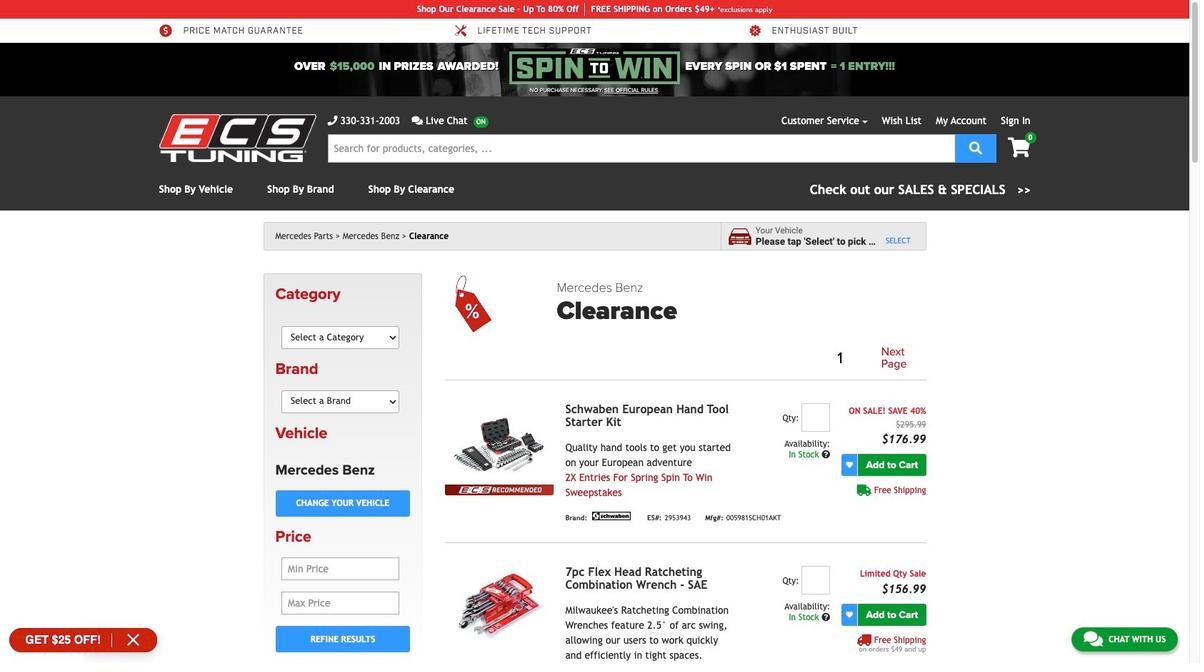 Task type: locate. For each thing, give the bounding box(es) containing it.
question circle image
[[822, 614, 831, 622]]

paginated product list navigation navigation
[[557, 344, 927, 374]]

add to wish list image
[[846, 462, 854, 469], [846, 612, 854, 619]]

1 add to wish list image from the top
[[846, 462, 854, 469]]

0 vertical spatial add to wish list image
[[846, 462, 854, 469]]

phone image
[[328, 116, 338, 126]]

Min Price number field
[[282, 558, 399, 581]]

search image
[[970, 141, 983, 154]]

es#2953943 - 005981sch01akt - schwaben european hand tool starter kit - quality hand tools to get you started on your european adventure - schwaben - audi bmw volkswagen mercedes benz mini porsche image
[[446, 404, 554, 485]]

ecs tuning 'spin to win' contest logo image
[[510, 49, 680, 84]]

1 vertical spatial add to wish list image
[[846, 612, 854, 619]]

Max Price number field
[[282, 593, 399, 615]]

None number field
[[802, 404, 831, 432], [802, 567, 831, 595], [802, 404, 831, 432], [802, 567, 831, 595]]

es#4481243 - 48-22-9429 - 7pc flex head ratcheting combination wrench - sae - milwaukee's ratcheting combination wrenches feature 2.5 of arc swing, allowing our users to work quickly and efficiently in tight spaces. - milwaukee - audi bmw volkswagen mercedes benz mini porsche image
[[446, 567, 554, 648]]



Task type: vqa. For each thing, say whether or not it's contained in the screenshot.
Chat
no



Task type: describe. For each thing, give the bounding box(es) containing it.
comments image
[[412, 116, 423, 126]]

shopping cart image
[[1008, 138, 1031, 158]]

ecs tuning recommends this product. image
[[446, 485, 554, 496]]

Search text field
[[328, 134, 955, 163]]

ecs tuning image
[[159, 114, 316, 162]]

2 add to wish list image from the top
[[846, 612, 854, 619]]

comments image
[[1084, 631, 1103, 648]]

schwaben - corporate logo image
[[590, 512, 633, 521]]

question circle image
[[822, 451, 831, 459]]



